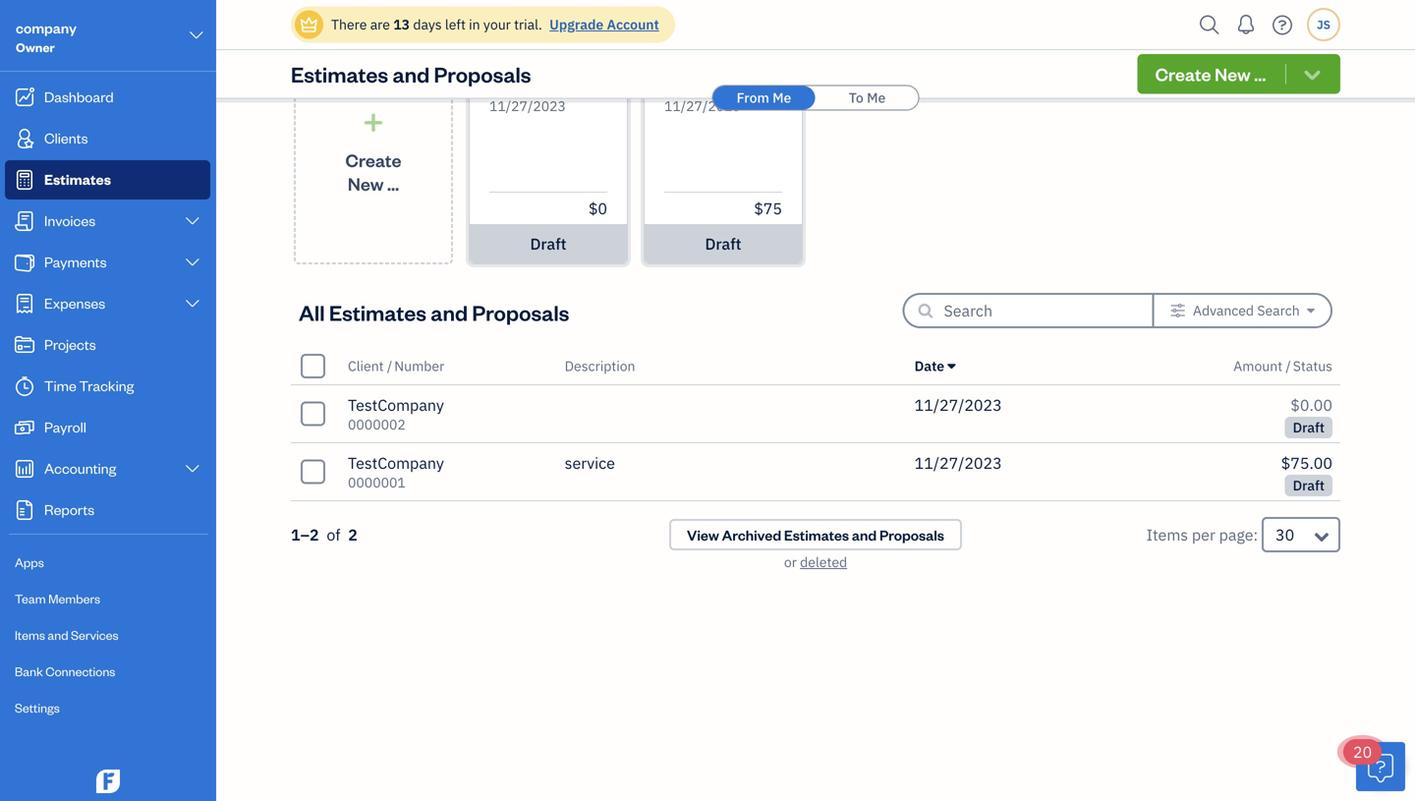 Task type: locate. For each thing, give the bounding box(es) containing it.
1 horizontal spatial create new … button
[[1138, 54, 1341, 94]]

2
[[348, 524, 358, 545]]

0000002 up testcompany 0000001
[[348, 415, 406, 433]]

payment image
[[13, 253, 36, 272]]

items and services link
[[5, 618, 210, 653]]

members
[[48, 590, 100, 606]]

0 vertical spatial 0000002
[[490, 58, 547, 76]]

2 me from the left
[[867, 88, 886, 107]]

apps
[[15, 554, 44, 570]]

js button
[[1307, 8, 1341, 41]]

0 horizontal spatial create new …
[[346, 148, 401, 195]]

0000002 testcompany 11/27/2023
[[490, 58, 576, 115]]

0 vertical spatial items
[[1147, 524, 1188, 545]]

projects link
[[5, 325, 210, 365]]

payroll
[[44, 417, 86, 436]]

11/27/2023
[[490, 97, 566, 115], [664, 97, 741, 115], [915, 395, 1002, 415], [915, 453, 1002, 473]]

1 horizontal spatial create new …
[[1156, 62, 1266, 86]]

items down team
[[15, 627, 45, 643]]

20 button
[[1344, 739, 1406, 791]]

create new …
[[1156, 62, 1266, 86], [346, 148, 401, 195]]

estimates up invoices on the left top of the page
[[44, 170, 111, 188]]

payments link
[[5, 243, 210, 282]]

invoice image
[[13, 211, 36, 231]]

advanced search
[[1193, 301, 1300, 319]]

me
[[773, 88, 792, 107], [867, 88, 886, 107]]

apps link
[[5, 546, 210, 580]]

items inside items and services link
[[15, 627, 45, 643]]

accounting link
[[5, 449, 210, 489]]

new down notifications icon
[[1215, 62, 1251, 86]]

view
[[687, 525, 719, 544]]

your
[[484, 15, 511, 33]]

deleted
[[800, 553, 847, 571]]

upgrade
[[550, 15, 604, 33]]

$0
[[589, 198, 607, 219]]

1 horizontal spatial items
[[1147, 524, 1188, 545]]

owner
[[16, 39, 55, 55]]

crown image
[[299, 14, 319, 35]]

draft inside $0.00 draft
[[1293, 418, 1325, 436]]

$0.00 draft
[[1291, 395, 1333, 436]]

1–2 of 2
[[291, 524, 358, 545]]

11/27/2023 inside 0000002 testcompany 11/27/2023
[[490, 97, 566, 115]]

/ for status
[[1286, 357, 1291, 375]]

account
[[607, 15, 659, 33]]

1 vertical spatial …
[[387, 172, 399, 195]]

settings
[[15, 699, 60, 716]]

trial.
[[514, 15, 542, 33]]

items for items and services
[[15, 627, 45, 643]]

time tracking
[[44, 376, 134, 395]]

chevron large down image inside expenses link
[[183, 296, 202, 312]]

11/27/2023 inside the testcompany 11/27/2023
[[664, 97, 741, 115]]

1 11/27/2023 link from the top
[[907, 385, 1124, 443]]

from me link
[[713, 86, 815, 110]]

amount
[[1234, 357, 1283, 375]]

1 / from the left
[[387, 357, 392, 375]]

0 horizontal spatial new
[[348, 172, 384, 195]]

0 horizontal spatial /
[[387, 357, 392, 375]]

dashboard
[[44, 87, 114, 106]]

main element
[[0, 0, 265, 801]]

team
[[15, 590, 46, 606]]

testcompany 11/27/2023
[[664, 81, 751, 115]]

client / number
[[348, 357, 445, 375]]

0000002 inside testcompany 0000002
[[348, 415, 406, 433]]

1 me from the left
[[773, 88, 792, 107]]

new down "plus" "icon"
[[348, 172, 384, 195]]

draft
[[530, 233, 567, 254], [705, 233, 742, 254], [1293, 418, 1325, 436], [1293, 476, 1325, 494]]

estimates down there
[[291, 60, 388, 88]]

2 / from the left
[[1286, 357, 1291, 375]]

expenses link
[[5, 284, 210, 323]]

0 vertical spatial new
[[1215, 62, 1251, 86]]

payroll link
[[5, 408, 210, 447]]

create down search image
[[1156, 62, 1211, 86]]

/ left status "link" at right top
[[1286, 357, 1291, 375]]

estimates up deleted
[[784, 525, 849, 544]]

dashboard link
[[5, 78, 210, 117]]

1 horizontal spatial 0000002
[[490, 58, 547, 76]]

1 horizontal spatial new
[[1215, 62, 1251, 86]]

client link
[[348, 357, 387, 375]]

create new … down search image
[[1156, 62, 1266, 86]]

dashboard image
[[13, 87, 36, 107]]

0 horizontal spatial 0000002
[[348, 415, 406, 433]]

0 horizontal spatial me
[[773, 88, 792, 107]]

1 horizontal spatial create
[[1156, 62, 1211, 86]]

0 horizontal spatial …
[[387, 172, 399, 195]]

notifications image
[[1231, 5, 1262, 44]]

chevron large down image for expenses
[[183, 296, 202, 312]]

services
[[71, 627, 119, 643]]

1 vertical spatial create new …
[[346, 148, 401, 195]]

number
[[394, 357, 445, 375]]

2 vertical spatial proposals
[[880, 525, 945, 544]]

clients
[[44, 128, 88, 147]]

0 horizontal spatial items
[[15, 627, 45, 643]]

0 vertical spatial create
[[1156, 62, 1211, 86]]

client image
[[13, 129, 36, 148]]

$75
[[754, 198, 782, 219]]

…
[[1254, 62, 1266, 86], [387, 172, 399, 195]]

0 vertical spatial …
[[1254, 62, 1266, 86]]

chevron large down image
[[187, 24, 205, 47], [183, 255, 202, 270], [183, 296, 202, 312], [183, 461, 202, 477]]

items
[[1147, 524, 1188, 545], [15, 627, 45, 643]]

1 vertical spatial 0000002
[[348, 415, 406, 433]]

/
[[387, 357, 392, 375], [1286, 357, 1291, 375]]

status
[[1293, 357, 1333, 375]]

bank
[[15, 663, 43, 679]]

and
[[393, 60, 430, 88], [431, 298, 468, 326], [852, 525, 877, 544], [48, 627, 68, 643]]

clients link
[[5, 119, 210, 158]]

1 vertical spatial create
[[346, 148, 401, 171]]

view archived estimates and proposals or deleted
[[687, 525, 945, 571]]

page:
[[1219, 524, 1258, 545]]

1 horizontal spatial /
[[1286, 357, 1291, 375]]

caretdown image
[[948, 358, 956, 374]]

from me
[[737, 88, 792, 107]]

chart image
[[13, 459, 36, 479]]

me for from me
[[773, 88, 792, 107]]

0000002 down trial.
[[490, 58, 547, 76]]

bank connections
[[15, 663, 115, 679]]

testcompany
[[490, 81, 576, 99], [664, 81, 751, 99], [348, 395, 444, 415], [348, 453, 444, 473]]

1 horizontal spatial me
[[867, 88, 886, 107]]

1 vertical spatial items
[[15, 627, 45, 643]]

1 vertical spatial proposals
[[472, 298, 569, 326]]

chevron large down image inside the payments link
[[183, 255, 202, 270]]

me right to
[[867, 88, 886, 107]]

me for to me
[[867, 88, 886, 107]]

1–2
[[291, 524, 319, 545]]

11/27/2023 link
[[907, 385, 1124, 443], [907, 443, 1124, 501]]

chevron large down image inside accounting link
[[183, 461, 202, 477]]

items left per
[[1147, 524, 1188, 545]]

/ right client
[[387, 357, 392, 375]]

create new … down "plus" "icon"
[[346, 148, 401, 195]]

chevron large down image for payments
[[183, 255, 202, 270]]

create new … button
[[294, 43, 453, 264], [1138, 54, 1341, 94]]

or
[[784, 553, 797, 571]]

me right from
[[773, 88, 792, 107]]

create down "plus" "icon"
[[346, 148, 401, 171]]

estimates
[[291, 60, 388, 88], [44, 170, 111, 188], [329, 298, 427, 326], [784, 525, 849, 544]]

js
[[1317, 17, 1331, 32]]

items for items per page:
[[1147, 524, 1188, 545]]

new
[[1215, 62, 1251, 86], [348, 172, 384, 195]]

0 horizontal spatial create
[[346, 148, 401, 171]]



Task type: vqa. For each thing, say whether or not it's contained in the screenshot.
leftmost Fiscal
no



Task type: describe. For each thing, give the bounding box(es) containing it.
testcompany for testcompany 11/27/2023
[[664, 81, 751, 99]]

settings image
[[1170, 303, 1186, 318]]

connections
[[45, 663, 115, 679]]

2 11/27/2023 link from the top
[[907, 443, 1124, 501]]

Search text field
[[944, 295, 1121, 326]]

time tracking link
[[5, 367, 210, 406]]

of
[[327, 524, 341, 545]]

amount link
[[1234, 357, 1286, 375]]

description
[[565, 357, 635, 375]]

estimates and proposals
[[291, 60, 531, 88]]

estimate image
[[13, 170, 36, 190]]

invoices link
[[5, 202, 210, 241]]

tracking
[[79, 376, 134, 395]]

report image
[[13, 500, 36, 520]]

date
[[915, 357, 945, 375]]

all
[[299, 298, 325, 326]]

reports link
[[5, 490, 210, 530]]

amount / status
[[1234, 357, 1333, 375]]

testcompany for testcompany 0000002
[[348, 395, 444, 415]]

all estimates and proposals
[[299, 298, 569, 326]]

company owner
[[16, 18, 77, 55]]

archived
[[722, 525, 781, 544]]

testcompany 0000001
[[348, 453, 444, 491]]

draft inside $75.00 draft
[[1293, 476, 1325, 494]]

items per page:
[[1147, 524, 1258, 545]]

status link
[[1293, 357, 1333, 375]]

and inside view archived estimates and proposals or deleted
[[852, 525, 877, 544]]

13
[[393, 15, 410, 33]]

go to help image
[[1267, 10, 1298, 40]]

testcompany for testcompany 0000001
[[348, 453, 444, 473]]

chevron large down image
[[183, 213, 202, 229]]

service link
[[557, 443, 907, 501]]

invoices
[[44, 211, 96, 230]]

proposals inside view archived estimates and proposals or deleted
[[880, 525, 945, 544]]

advanced search button
[[1155, 295, 1331, 326]]

advanced
[[1193, 301, 1254, 319]]

0 vertical spatial create new …
[[1156, 62, 1266, 86]]

1 horizontal spatial …
[[1254, 62, 1266, 86]]

team members link
[[5, 582, 210, 616]]

client
[[348, 357, 384, 375]]

$0.00
[[1291, 395, 1333, 415]]

caretdown image
[[1307, 303, 1315, 318]]

team members
[[15, 590, 100, 606]]

freshbooks image
[[92, 770, 124, 793]]

are
[[370, 15, 390, 33]]

$75.00 draft
[[1281, 453, 1333, 494]]

there
[[331, 15, 367, 33]]

0000002 inside 0000002 testcompany 11/27/2023
[[490, 58, 547, 76]]

settings link
[[5, 691, 210, 725]]

1 vertical spatial new
[[348, 172, 384, 195]]

0 horizontal spatial create new … button
[[294, 43, 453, 264]]

accounting
[[44, 459, 116, 477]]

expenses
[[44, 293, 105, 312]]

time
[[44, 376, 76, 395]]

to me
[[849, 88, 886, 107]]

estimates inside view archived estimates and proposals or deleted
[[784, 525, 849, 544]]

30
[[1276, 524, 1295, 545]]

resource center badge image
[[1356, 742, 1406, 791]]

deleted link
[[800, 553, 847, 571]]

company
[[16, 18, 77, 37]]

timer image
[[13, 376, 36, 396]]

estimates inside main element
[[44, 170, 111, 188]]

0 vertical spatial proposals
[[434, 60, 531, 88]]

estimates link
[[5, 160, 210, 200]]

bank connections link
[[5, 655, 210, 689]]

days
[[413, 15, 442, 33]]

chevrondown image
[[1301, 64, 1324, 84]]

to
[[849, 88, 864, 107]]

service
[[565, 453, 615, 473]]

plus image
[[362, 112, 385, 132]]

there are 13 days left in your trial. upgrade account
[[331, 15, 659, 33]]

chevron large down image for accounting
[[183, 461, 202, 477]]

items and services
[[15, 627, 119, 643]]

money image
[[13, 418, 36, 437]]

and inside main element
[[48, 627, 68, 643]]

left
[[445, 15, 466, 33]]

per
[[1192, 524, 1216, 545]]

search image
[[1194, 10, 1226, 40]]

testcompany 0000002
[[348, 395, 444, 433]]

in
[[469, 15, 480, 33]]

from
[[737, 88, 769, 107]]

$75.00
[[1281, 453, 1333, 473]]

project image
[[13, 335, 36, 355]]

/ for number
[[387, 357, 392, 375]]

payments
[[44, 252, 107, 271]]

20
[[1354, 742, 1372, 762]]

Items per page: field
[[1262, 517, 1341, 552]]

date link
[[915, 357, 956, 375]]

description link
[[565, 357, 635, 375]]

search
[[1258, 301, 1300, 319]]

number link
[[394, 357, 445, 375]]

estimates up the client link
[[329, 298, 427, 326]]

0000001
[[348, 473, 406, 491]]

upgrade account link
[[546, 15, 659, 33]]

expense image
[[13, 294, 36, 314]]



